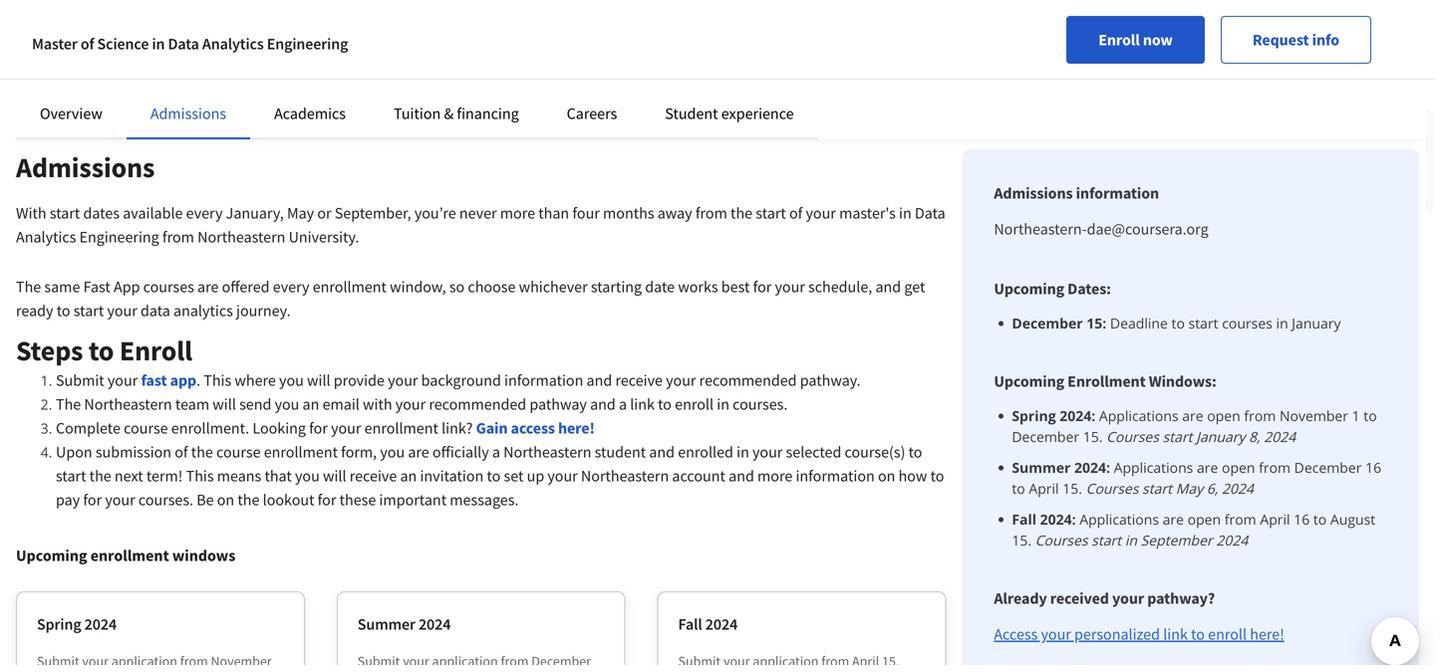Task type: describe. For each thing, give the bounding box(es) containing it.
in inside upon submission of the course enrollment form, you are officially a northeastern student and enrolled in your selected course(s) to start the next term!
[[737, 443, 750, 463]]

1 horizontal spatial january
[[1292, 314, 1341, 333]]

are for fall 2024:
[[1163, 510, 1184, 529]]

15:
[[1087, 314, 1107, 333]]

how
[[899, 467, 928, 487]]

and inside upon submission of the course enrollment form, you are officially a northeastern student and enrolled in your selected course(s) to start the next term!
[[649, 443, 675, 463]]

upcoming for upcoming enrollment windows
[[16, 546, 87, 566]]

2024: for spring 2024:
[[1060, 407, 1096, 426]]

northeastern inside upon submission of the course enrollment form, you are officially a northeastern student and enrolled in your selected course(s) to start the next term!
[[504, 443, 592, 463]]

an inside submit your fast app . this where you will provide your background information and receive your recommended pathway. the northeastern team will send you an email with your recommended pathway and a link to enroll in courses. complete course enrollment. looking for your enrollment link? gain access here!
[[303, 395, 319, 415]]

financing
[[457, 104, 519, 124]]

university.
[[289, 227, 359, 247]]

never
[[460, 203, 497, 223]]

every inside with start dates available every january, may or september, you're never more than four months away from the start of your master's in data analytics engineering from northeastern university.
[[186, 203, 223, 223]]

gain access here! link
[[476, 419, 595, 439]]

information inside this means that you will receive an invitation to set up your northeastern account and more information on how to pay for your courses. be on the lookout for these important messages.
[[796, 467, 875, 487]]

december inside applications are open from december 16 to april 15.
[[1295, 459, 1362, 478]]

upcoming for upcoming dates:
[[994, 279, 1065, 299]]

0 horizontal spatial data
[[168, 34, 199, 54]]

january,
[[226, 203, 284, 223]]

experience
[[722, 104, 794, 124]]

available
[[123, 203, 183, 223]]

receive inside submit your fast app . this where you will provide your background information and receive your recommended pathway. the northeastern team will send you an email with your recommended pathway and a link to enroll in courses. complete course enrollment. looking for your enrollment link? gain access here!
[[616, 371, 663, 391]]

admissions link
[[150, 104, 226, 124]]

you're
[[415, 203, 456, 223]]

course(s)
[[845, 443, 906, 463]]

you inside upon submission of the course enrollment form, you are officially a northeastern student and enrolled in your selected course(s) to start the next term!
[[380, 443, 405, 463]]

the left the next
[[89, 467, 111, 487]]

from right away at left
[[696, 203, 728, 223]]

of inside upon submission of the course enrollment form, you are officially a northeastern student and enrolled in your selected course(s) to start the next term!
[[175, 443, 188, 463]]

start up already received your pathway?
[[1092, 531, 1122, 550]]

upcoming enrollment windows
[[16, 546, 236, 566]]

2024 inside "button"
[[706, 615, 738, 635]]

to inside upon submission of the course enrollment form, you are officially a northeastern student and enrolled in your selected course(s) to start the next term!
[[909, 443, 923, 463]]

september,
[[335, 203, 411, 223]]

submit your fast app . this where you will provide your background information and receive your recommended pathway. the northeastern team will send you an email with your recommended pathway and a link to enroll in courses. complete course enrollment. looking for your enrollment link? gain access here!
[[56, 371, 861, 439]]

1 vertical spatial on
[[217, 490, 234, 510]]

access your personalized link to enroll here! link
[[994, 625, 1285, 645]]

applications are open from april 16 to august 15.
[[1012, 510, 1376, 550]]

provide
[[334, 371, 385, 391]]

start right away at left
[[756, 203, 786, 223]]

steps
[[16, 333, 83, 368]]

the inside submit your fast app . this where you will provide your background information and receive your recommended pathway. the northeastern team will send you an email with your recommended pathway and a link to enroll in courses. complete course enrollment. looking for your enrollment link? gain access here!
[[56, 395, 81, 415]]

northeastern-
[[994, 219, 1087, 239]]

this inside submit your fast app . this where you will provide your background information and receive your recommended pathway. the northeastern team will send you an email with your recommended pathway and a link to enroll in courses. complete course enrollment. looking for your enrollment link? gain access here!
[[204, 371, 231, 391]]

engineering inside with start dates available every january, may or september, you're never more than four months away from the start of your master's in data analytics engineering from northeastern university.
[[79, 227, 159, 247]]

your right access
[[1041, 625, 1072, 645]]

1 horizontal spatial on
[[878, 467, 896, 487]]

0 horizontal spatial recommended
[[429, 395, 527, 415]]

with
[[363, 395, 392, 415]]

personalized
[[1075, 625, 1160, 645]]

four
[[573, 203, 600, 223]]

applications for january
[[1100, 407, 1179, 426]]

are for spring 2024:
[[1183, 407, 1204, 426]]

to inside the same fast app courses are offered every enrollment window, so choose whichever starting date works best for your schedule, and get ready to start your data analytics journey.
[[57, 301, 70, 321]]

april inside applications are open from april 16 to august 15.
[[1260, 510, 1291, 529]]

fall 2024:
[[1012, 510, 1076, 529]]

the inside the same fast app courses are offered every enrollment window, so choose whichever starting date works best for your schedule, and get ready to start your data analytics journey.
[[16, 277, 41, 297]]

info
[[1313, 30, 1340, 50]]

choose
[[468, 277, 516, 297]]

1 vertical spatial here!
[[1250, 625, 1285, 645]]

&
[[444, 104, 454, 124]]

in up 'november'
[[1277, 314, 1289, 333]]

0 vertical spatial recommended
[[700, 371, 797, 391]]

2024: for summer 2024:
[[1075, 459, 1111, 478]]

course inside submit your fast app . this where you will provide your background information and receive your recommended pathway. the northeastern team will send you an email with your recommended pathway and a link to enroll in courses. complete course enrollment. looking for your enrollment link? gain access here!
[[124, 419, 168, 439]]

fall for fall 2024:
[[1012, 510, 1037, 529]]

in right science
[[152, 34, 165, 54]]

student
[[595, 443, 646, 463]]

this inside this means that you will receive an invitation to set up your northeastern account and more information on how to pay for your courses. be on the lookout for these important messages.
[[186, 467, 214, 487]]

next
[[115, 467, 143, 487]]

6,
[[1207, 480, 1219, 498]]

the inside this means that you will receive an invitation to set up your northeastern account and more information on how to pay for your courses. be on the lookout for these important messages.
[[238, 490, 260, 510]]

you up looking
[[275, 395, 299, 415]]

academics link
[[274, 104, 346, 124]]

are for summer 2024:
[[1197, 459, 1219, 478]]

more inside this means that you will receive an invitation to set up your northeastern account and more information on how to pay for your courses. be on the lookout for these important messages.
[[758, 467, 793, 487]]

15. for courses start may 6, 2024
[[1063, 480, 1083, 498]]

officially
[[433, 443, 489, 463]]

tuition & financing link
[[394, 104, 519, 124]]

date
[[645, 277, 675, 297]]

will inside this means that you will receive an invitation to set up your northeastern account and more information on how to pay for your courses. be on the lookout for these important messages.
[[323, 467, 347, 487]]

enrollment
[[1068, 372, 1146, 392]]

for inside submit your fast app . this where you will provide your background information and receive your recommended pathway. the northeastern team will send you an email with your recommended pathway and a link to enroll in courses. complete course enrollment. looking for your enrollment link? gain access here!
[[309, 419, 328, 439]]

summer for summer 2024:
[[1012, 459, 1071, 478]]

from for applications are open from december 16 to april 15.
[[1259, 459, 1291, 478]]

already
[[994, 589, 1047, 609]]

0 vertical spatial of
[[81, 34, 94, 54]]

enrolled
[[678, 443, 734, 463]]

for left these
[[318, 490, 336, 510]]

1 horizontal spatial enroll
[[1208, 625, 1247, 645]]

0 vertical spatial december
[[1012, 314, 1083, 333]]

more inside with start dates available every january, may or september, you're never more than four months away from the start of your master's in data analytics engineering from northeastern university.
[[500, 203, 535, 223]]

fast app link
[[141, 371, 196, 391]]

student experience link
[[665, 104, 794, 124]]

with start dates available every january, may or september, you're never more than four months away from the start of your master's in data analytics engineering from northeastern university.
[[16, 203, 946, 247]]

from down available
[[162, 227, 194, 247]]

data inside with start dates available every january, may or september, you're never more than four months away from the start of your master's in data analytics engineering from northeastern university.
[[915, 203, 946, 223]]

messages.
[[450, 490, 519, 510]]

team
[[175, 395, 209, 415]]

admissions up dates
[[16, 150, 155, 185]]

fall 2024 button
[[678, 613, 925, 666]]

courses inside the same fast app courses are offered every enrollment window, so choose whichever starting date works best for your schedule, and get ready to start your data analytics journey.
[[143, 277, 194, 297]]

your left fast
[[108, 371, 138, 391]]

gain
[[476, 419, 508, 439]]

with
[[16, 203, 46, 223]]

your down 'email'
[[331, 419, 361, 439]]

16 for april
[[1294, 510, 1310, 529]]

invitation
[[420, 467, 484, 487]]

courses start in september 2024
[[1036, 531, 1249, 550]]

pathway.
[[800, 371, 861, 391]]

tuition & financing
[[394, 104, 519, 124]]

in inside submit your fast app . this where you will provide your background information and receive your recommended pathway. the northeastern team will send you an email with your recommended pathway and a link to enroll in courses. complete course enrollment. looking for your enrollment link? gain access here!
[[717, 395, 730, 415]]

start up courses start in september 2024
[[1143, 480, 1173, 498]]

student
[[665, 104, 718, 124]]

windows
[[172, 546, 236, 566]]

your up the personalized at the bottom right
[[1113, 589, 1145, 609]]

offered
[[222, 277, 270, 297]]

access your personalized link to enroll here!
[[994, 625, 1285, 645]]

looking
[[253, 419, 306, 439]]

these
[[340, 490, 376, 510]]

careers
[[567, 104, 617, 124]]

and up pathway
[[587, 371, 612, 391]]

january inside list
[[1197, 428, 1246, 447]]

.
[[196, 371, 200, 391]]

summer 2024:
[[1012, 459, 1111, 478]]

1 vertical spatial link
[[1164, 625, 1188, 645]]

0 horizontal spatial enroll
[[120, 333, 192, 368]]

admissions down the master of science in data analytics engineering
[[150, 104, 226, 124]]

your right up
[[548, 467, 578, 487]]

spring 2024:
[[1012, 407, 1096, 426]]

applications for may
[[1114, 459, 1194, 478]]

from for applications are open from november 1 to december 15.
[[1245, 407, 1276, 426]]

start up windows:
[[1189, 314, 1219, 333]]

link inside submit your fast app . this where you will provide your background information and receive your recommended pathway. the northeastern team will send you an email with your recommended pathway and a link to enroll in courses. complete course enrollment. looking for your enrollment link? gain access here!
[[630, 395, 655, 415]]

information inside submit your fast app . this where you will provide your background information and receive your recommended pathway. the northeastern team will send you an email with your recommended pathway and a link to enroll in courses. complete course enrollment. looking for your enrollment link? gain access here!
[[505, 371, 584, 391]]

months
[[603, 203, 655, 223]]

your inside with start dates available every january, may or september, you're never more than four months away from the start of your master's in data analytics engineering from northeastern university.
[[806, 203, 836, 223]]

dates
[[83, 203, 120, 223]]

pathway
[[530, 395, 587, 415]]

courses. inside this means that you will receive an invitation to set up your northeastern account and more information on how to pay for your courses. be on the lookout for these important messages.
[[138, 490, 193, 510]]

your right with
[[396, 395, 426, 415]]

northeastern inside submit your fast app . this where you will provide your background information and receive your recommended pathway. the northeastern team will send you an email with your recommended pathway and a link to enroll in courses. complete course enrollment. looking for your enrollment link? gain access here!
[[84, 395, 172, 415]]

for right pay
[[83, 490, 102, 510]]

form,
[[341, 443, 377, 463]]

email
[[323, 395, 360, 415]]

journey.
[[236, 301, 291, 321]]

open for september
[[1188, 510, 1221, 529]]

enrollment inside submit your fast app . this where you will provide your background information and receive your recommended pathway. the northeastern team will send you an email with your recommended pathway and a link to enroll in courses. complete course enrollment. looking for your enrollment link? gain access here!
[[365, 419, 439, 439]]

request info
[[1253, 30, 1340, 50]]

0 vertical spatial will
[[307, 371, 331, 391]]

works
[[678, 277, 718, 297]]

northeastern inside this means that you will receive an invitation to set up your northeastern account and more information on how to pay for your courses. be on the lookout for these important messages.
[[581, 467, 669, 487]]

may inside list
[[1176, 480, 1204, 498]]

the down enrollment.
[[191, 443, 213, 463]]

to inside applications are open from december 16 to april 15.
[[1012, 480, 1026, 498]]

summer for summer 2024
[[358, 615, 416, 635]]

window,
[[390, 277, 446, 297]]

every inside the same fast app courses are offered every enrollment window, so choose whichever starting date works best for your schedule, and get ready to start your data analytics journey.
[[273, 277, 310, 297]]

that
[[265, 467, 292, 487]]

1 vertical spatial courses
[[1223, 314, 1273, 333]]

careers link
[[567, 104, 617, 124]]

link?
[[442, 419, 473, 439]]

16 for december
[[1366, 459, 1382, 478]]

1 horizontal spatial analytics
[[202, 34, 264, 54]]



Task type: locate. For each thing, give the bounding box(es) containing it.
1 horizontal spatial courses.
[[733, 395, 788, 415]]

upcoming for upcoming enrollment windows:
[[994, 372, 1065, 392]]

courses down fall 2024:
[[1036, 531, 1088, 550]]

1 vertical spatial receive
[[350, 467, 397, 487]]

a inside submit your fast app . this where you will provide your background information and receive your recommended pathway. the northeastern team will send you an email with your recommended pathway and a link to enroll in courses. complete course enrollment. looking for your enrollment link? gain access here!
[[619, 395, 627, 415]]

pay
[[56, 490, 80, 510]]

0 vertical spatial courses
[[1107, 428, 1159, 447]]

in inside with start dates available every january, may or september, you're never more than four months away from the start of your master's in data analytics engineering from northeastern university.
[[899, 203, 912, 223]]

1 vertical spatial spring
[[37, 615, 81, 635]]

link
[[630, 395, 655, 415], [1164, 625, 1188, 645]]

of up the 'term!'
[[175, 443, 188, 463]]

enrollment inside upon submission of the course enrollment form, you are officially a northeastern student and enrolled in your selected course(s) to start the next term!
[[264, 443, 338, 463]]

15. inside applications are open from april 16 to august 15.
[[1012, 531, 1032, 550]]

start inside upon submission of the course enrollment form, you are officially a northeastern student and enrolled in your selected course(s) to start the next term!
[[56, 467, 86, 487]]

courses start may 6, 2024
[[1086, 480, 1254, 498]]

windows:
[[1149, 372, 1217, 392]]

1 vertical spatial may
[[1176, 480, 1204, 498]]

to inside submit your fast app . this where you will provide your background information and receive your recommended pathway. the northeastern team will send you an email with your recommended pathway and a link to enroll in courses. complete course enrollment. looking for your enrollment link? gain access here!
[[658, 395, 672, 415]]

from inside applications are open from december 16 to april 15.
[[1259, 459, 1291, 478]]

steps to enroll
[[16, 333, 192, 368]]

complete
[[56, 419, 121, 439]]

your left selected at the right bottom
[[753, 443, 783, 463]]

admissions information
[[994, 183, 1160, 203]]

engineering down dates
[[79, 227, 159, 247]]

from inside applications are open from april 16 to august 15.
[[1225, 510, 1257, 529]]

1 horizontal spatial may
[[1176, 480, 1204, 498]]

of inside with start dates available every january, may or september, you're never more than four months away from the start of your master's in data analytics engineering from northeastern university.
[[790, 203, 803, 223]]

open up courses start january 8, 2024
[[1208, 407, 1241, 426]]

1 vertical spatial an
[[400, 467, 417, 487]]

1 horizontal spatial receive
[[616, 371, 663, 391]]

open inside applications are open from december 16 to april 15.
[[1222, 459, 1256, 478]]

to inside applications are open from november 1 to december 15.
[[1364, 407, 1377, 426]]

the
[[731, 203, 753, 223], [191, 443, 213, 463], [89, 467, 111, 487], [238, 490, 260, 510]]

applications inside applications are open from april 16 to august 15.
[[1080, 510, 1159, 529]]

2 horizontal spatial information
[[1076, 183, 1160, 203]]

0 horizontal spatial receive
[[350, 467, 397, 487]]

open inside applications are open from november 1 to december 15.
[[1208, 407, 1241, 426]]

from up 8,
[[1245, 407, 1276, 426]]

list item containing summer 2024:
[[1012, 458, 1388, 499]]

from
[[696, 203, 728, 223], [162, 227, 194, 247], [1245, 407, 1276, 426], [1259, 459, 1291, 478], [1225, 510, 1257, 529]]

2024: for fall 2024:
[[1040, 510, 1076, 529]]

to
[[57, 301, 70, 321], [1172, 314, 1185, 333], [89, 333, 114, 368], [658, 395, 672, 415], [1364, 407, 1377, 426], [909, 443, 923, 463], [487, 467, 501, 487], [931, 467, 945, 487], [1012, 480, 1026, 498], [1314, 510, 1327, 529], [1191, 625, 1205, 645]]

4 list item from the top
[[1012, 509, 1388, 551]]

0 vertical spatial information
[[1076, 183, 1160, 203]]

1 vertical spatial course
[[216, 443, 261, 463]]

here! inside submit your fast app . this where you will provide your background information and receive your recommended pathway. the northeastern team will send you an email with your recommended pathway and a link to enroll in courses. complete course enrollment. looking for your enrollment link? gain access here!
[[558, 419, 595, 439]]

upcoming up spring 2024:
[[994, 372, 1065, 392]]

are up courses start january 8, 2024
[[1183, 407, 1204, 426]]

here!
[[558, 419, 595, 439], [1250, 625, 1285, 645]]

0 horizontal spatial april
[[1029, 480, 1059, 498]]

1 horizontal spatial spring
[[1012, 407, 1056, 426]]

analytics up admissions link
[[202, 34, 264, 54]]

your up with
[[388, 371, 418, 391]]

1
[[1353, 407, 1360, 426]]

applications are open from november 1 to december 15.
[[1012, 407, 1377, 447]]

applications inside applications are open from november 1 to december 15.
[[1100, 407, 1179, 426]]

summer inside list
[[1012, 459, 1071, 478]]

best
[[722, 277, 750, 297]]

1 horizontal spatial every
[[273, 277, 310, 297]]

spring for spring 2024
[[37, 615, 81, 635]]

enroll
[[675, 395, 714, 415], [1208, 625, 1247, 645]]

3 list item from the top
[[1012, 458, 1388, 499]]

2024: down summer 2024:
[[1040, 510, 1076, 529]]

courses for fall 2024:
[[1036, 531, 1088, 550]]

september
[[1141, 531, 1213, 550]]

you right "where" at the bottom left of page
[[279, 371, 304, 391]]

every left the january,
[[186, 203, 223, 223]]

courses down enrollment
[[1107, 428, 1159, 447]]

data right science
[[168, 34, 199, 54]]

1 vertical spatial enroll
[[1208, 625, 1247, 645]]

your down app
[[107, 301, 137, 321]]

1 vertical spatial data
[[915, 203, 946, 223]]

are inside applications are open from april 16 to august 15.
[[1163, 510, 1184, 529]]

of
[[81, 34, 94, 54], [790, 203, 803, 223], [175, 443, 188, 463]]

enroll up fast
[[120, 333, 192, 368]]

for inside the same fast app courses are offered every enrollment window, so choose whichever starting date works best for your schedule, and get ready to start your data analytics journey.
[[753, 277, 772, 297]]

of left master's on the top
[[790, 203, 803, 223]]

summer
[[1012, 459, 1071, 478], [358, 615, 416, 635]]

set
[[504, 467, 524, 487]]

list item containing fall 2024:
[[1012, 509, 1388, 551]]

enroll now button
[[1067, 16, 1205, 64]]

1 horizontal spatial summer
[[1012, 459, 1071, 478]]

the down submit
[[56, 395, 81, 415]]

the up ready
[[16, 277, 41, 297]]

and inside this means that you will receive an invitation to set up your northeastern account and more information on how to pay for your courses. be on the lookout for these important messages.
[[729, 467, 755, 487]]

0 vertical spatial applications
[[1100, 407, 1179, 426]]

every
[[186, 203, 223, 223], [273, 277, 310, 297]]

link down pathway?
[[1164, 625, 1188, 645]]

0 horizontal spatial spring
[[37, 615, 81, 635]]

0 horizontal spatial january
[[1197, 428, 1246, 447]]

enroll now
[[1099, 30, 1173, 50]]

list item
[[1012, 313, 1388, 334], [1012, 406, 1388, 448], [1012, 458, 1388, 499], [1012, 509, 1388, 551]]

list containing spring 2024:
[[1002, 406, 1388, 551]]

open inside applications are open from april 16 to august 15.
[[1188, 510, 1221, 529]]

0 vertical spatial 15.
[[1083, 428, 1103, 447]]

list item down courses start january 8, 2024
[[1012, 458, 1388, 499]]

1 horizontal spatial information
[[796, 467, 875, 487]]

course inside upon submission of the course enrollment form, you are officially a northeastern student and enrolled in your selected course(s) to start the next term!
[[216, 443, 261, 463]]

request
[[1253, 30, 1310, 50]]

1 horizontal spatial link
[[1164, 625, 1188, 645]]

be
[[197, 490, 214, 510]]

list
[[1002, 406, 1388, 551]]

from down 8,
[[1259, 459, 1291, 478]]

whichever
[[519, 277, 588, 297]]

list item down windows:
[[1012, 406, 1388, 448]]

from down applications are open from december 16 to april 15.
[[1225, 510, 1257, 529]]

1 horizontal spatial the
[[56, 395, 81, 415]]

1 vertical spatial recommended
[[429, 395, 527, 415]]

0 vertical spatial enroll
[[675, 395, 714, 415]]

open for 8,
[[1208, 407, 1241, 426]]

in right master's on the top
[[899, 203, 912, 223]]

start down upon
[[56, 467, 86, 487]]

1 vertical spatial upcoming
[[994, 372, 1065, 392]]

spring inside list item
[[1012, 407, 1056, 426]]

are up invitation at bottom left
[[408, 443, 429, 463]]

16 inside applications are open from april 16 to august 15.
[[1294, 510, 1310, 529]]

your left schedule, on the top
[[775, 277, 805, 297]]

0 vertical spatial summer
[[1012, 459, 1071, 478]]

1 horizontal spatial a
[[619, 395, 627, 415]]

1 vertical spatial applications
[[1114, 459, 1194, 478]]

spring inside button
[[37, 615, 81, 635]]

in inside list
[[1125, 531, 1138, 550]]

summer 2024 button
[[358, 613, 605, 666]]

0 vertical spatial 2024:
[[1060, 407, 1096, 426]]

analytics inside with start dates available every january, may or september, you're never more than four months away from the start of your master's in data analytics engineering from northeastern university.
[[16, 227, 76, 247]]

important
[[379, 490, 447, 510]]

fall inside "button"
[[678, 615, 703, 635]]

app
[[114, 277, 140, 297]]

access
[[994, 625, 1038, 645]]

8,
[[1249, 428, 1261, 447]]

admissions up northeastern-
[[994, 183, 1073, 203]]

enrollment down university.
[[313, 277, 387, 297]]

0 vertical spatial an
[[303, 395, 319, 415]]

applications down enrollment
[[1100, 407, 1179, 426]]

0 vertical spatial open
[[1208, 407, 1241, 426]]

15. up summer 2024:
[[1083, 428, 1103, 447]]

0 vertical spatial data
[[168, 34, 199, 54]]

ready
[[16, 301, 53, 321]]

enroll down pathway?
[[1208, 625, 1247, 645]]

0 vertical spatial courses
[[143, 277, 194, 297]]

in up the enrolled
[[717, 395, 730, 415]]

15. for courses start january 8, 2024
[[1083, 428, 1103, 447]]

data right master's on the top
[[915, 203, 946, 223]]

1 vertical spatial 15.
[[1063, 480, 1083, 498]]

list item containing december 15:
[[1012, 313, 1388, 334]]

0 horizontal spatial enroll
[[675, 395, 714, 415]]

enrollment
[[313, 277, 387, 297], [365, 419, 439, 439], [264, 443, 338, 463], [90, 546, 169, 566]]

are inside the same fast app courses are offered every enrollment window, so choose whichever starting date works best for your schedule, and get ready to start your data analytics journey.
[[197, 277, 219, 297]]

2 vertical spatial 2024:
[[1040, 510, 1076, 529]]

1 horizontal spatial of
[[175, 443, 188, 463]]

courses start january 8, 2024
[[1107, 428, 1296, 447]]

open down 6, on the right bottom
[[1188, 510, 1221, 529]]

enroll
[[1099, 30, 1140, 50], [120, 333, 192, 368]]

this
[[204, 371, 231, 391], [186, 467, 214, 487]]

15. inside applications are open from december 16 to april 15.
[[1063, 480, 1083, 498]]

december inside applications are open from november 1 to december 15.
[[1012, 428, 1080, 447]]

enroll inside button
[[1099, 30, 1140, 50]]

0 horizontal spatial here!
[[558, 419, 595, 439]]

spring up summer 2024:
[[1012, 407, 1056, 426]]

the inside with start dates available every january, may or september, you're never more than four months away from the start of your master's in data analytics engineering from northeastern university.
[[731, 203, 753, 223]]

and inside the same fast app courses are offered every enrollment window, so choose whichever starting date works best for your schedule, and get ready to start your data analytics journey.
[[876, 277, 901, 297]]

enrollment down with
[[365, 419, 439, 439]]

spring for spring 2024:
[[1012, 407, 1056, 426]]

are inside applications are open from december 16 to april 15.
[[1197, 459, 1219, 478]]

upon
[[56, 443, 92, 463]]

overview link
[[40, 104, 103, 124]]

summer inside button
[[358, 615, 416, 635]]

an up important
[[400, 467, 417, 487]]

april left august
[[1260, 510, 1291, 529]]

enroll up the enrolled
[[675, 395, 714, 415]]

northeastern down fast
[[84, 395, 172, 415]]

an inside this means that you will receive an invitation to set up your northeastern account and more information on how to pay for your courses. be on the lookout for these important messages.
[[400, 467, 417, 487]]

0 vertical spatial more
[[500, 203, 535, 223]]

16 up august
[[1366, 459, 1382, 478]]

2024: down upcoming enrollment windows: on the right of the page
[[1060, 407, 1096, 426]]

and right the student
[[649, 443, 675, 463]]

0 vertical spatial the
[[16, 277, 41, 297]]

applications up courses start in september 2024
[[1080, 510, 1159, 529]]

2 vertical spatial courses
[[1036, 531, 1088, 550]]

your inside upon submission of the course enrollment form, you are officially a northeastern student and enrolled in your selected course(s) to start the next term!
[[753, 443, 783, 463]]

every up journey.
[[273, 277, 310, 297]]

1 vertical spatial summer
[[358, 615, 416, 635]]

applications for in
[[1080, 510, 1159, 529]]

the
[[16, 277, 41, 297], [56, 395, 81, 415]]

december down upcoming dates:
[[1012, 314, 1083, 333]]

submission
[[96, 443, 172, 463]]

more
[[500, 203, 535, 223], [758, 467, 793, 487]]

the down means
[[238, 490, 260, 510]]

spring 2024 button
[[37, 613, 284, 666]]

get
[[905, 277, 926, 297]]

1 vertical spatial of
[[790, 203, 803, 223]]

information up pathway
[[505, 371, 584, 391]]

april down summer 2024:
[[1029, 480, 1059, 498]]

1 vertical spatial december
[[1012, 428, 1080, 447]]

16
[[1366, 459, 1382, 478], [1294, 510, 1310, 529]]

admissions
[[150, 104, 226, 124], [16, 150, 155, 185], [994, 183, 1073, 203]]

analytics down with
[[16, 227, 76, 247]]

upcoming left dates:
[[994, 279, 1065, 299]]

1 vertical spatial information
[[505, 371, 584, 391]]

0 horizontal spatial more
[[500, 203, 535, 223]]

15. for courses start in september 2024
[[1012, 531, 1032, 550]]

student experience
[[665, 104, 794, 124]]

august
[[1331, 510, 1376, 529]]

1 horizontal spatial engineering
[[267, 34, 348, 54]]

0 horizontal spatial course
[[124, 419, 168, 439]]

dates:
[[1068, 279, 1111, 299]]

fall for fall 2024
[[678, 615, 703, 635]]

may inside with start dates available every january, may or september, you're never more than four months away from the start of your master's in data analytics engineering from northeastern university.
[[287, 203, 314, 223]]

1 horizontal spatial 15.
[[1063, 480, 1083, 498]]

you inside this means that you will receive an invitation to set up your northeastern account and more information on how to pay for your courses. be on the lookout for these important messages.
[[295, 467, 320, 487]]

0 vertical spatial enroll
[[1099, 30, 1140, 50]]

where
[[235, 371, 276, 391]]

2024
[[1264, 428, 1296, 447], [1222, 480, 1254, 498], [1217, 531, 1249, 550], [84, 615, 117, 635], [419, 615, 451, 635], [706, 615, 738, 635]]

0 horizontal spatial on
[[217, 490, 234, 510]]

2 vertical spatial open
[[1188, 510, 1221, 529]]

1 vertical spatial this
[[186, 467, 214, 487]]

1 vertical spatial courses.
[[138, 490, 193, 510]]

15. inside applications are open from november 1 to december 15.
[[1083, 428, 1103, 447]]

1 vertical spatial every
[[273, 277, 310, 297]]

upcoming
[[994, 279, 1065, 299], [994, 372, 1065, 392], [16, 546, 87, 566]]

master's
[[839, 203, 896, 223]]

0 vertical spatial analytics
[[202, 34, 264, 54]]

1 vertical spatial will
[[213, 395, 236, 415]]

and right pathway
[[590, 395, 616, 415]]

2 vertical spatial 15.
[[1012, 531, 1032, 550]]

receive
[[616, 371, 663, 391], [350, 467, 397, 487]]

upcoming dates:
[[994, 279, 1111, 299]]

a inside upon submission of the course enrollment form, you are officially a northeastern student and enrolled in your selected course(s) to start the next term!
[[492, 443, 500, 463]]

0 vertical spatial may
[[287, 203, 314, 223]]

2 vertical spatial will
[[323, 467, 347, 487]]

from for applications are open from april 16 to august 15.
[[1225, 510, 1257, 529]]

2 vertical spatial upcoming
[[16, 546, 87, 566]]

0 horizontal spatial link
[[630, 395, 655, 415]]

are up 6, on the right bottom
[[1197, 459, 1219, 478]]

access
[[511, 419, 555, 439]]

science
[[97, 34, 149, 54]]

2 list item from the top
[[1012, 406, 1388, 448]]

fall inside list
[[1012, 510, 1037, 529]]

request info button
[[1221, 16, 1372, 64]]

0 vertical spatial april
[[1029, 480, 1059, 498]]

pathway?
[[1148, 589, 1216, 609]]

northeastern inside with start dates available every january, may or september, you're never more than four months away from the start of your master's in data analytics engineering from northeastern university.
[[198, 227, 286, 247]]

enrollment inside the same fast app courses are offered every enrollment window, so choose whichever starting date works best for your schedule, and get ready to start your data analytics journey.
[[313, 277, 387, 297]]

upcoming down pay
[[16, 546, 87, 566]]

from inside applications are open from november 1 to december 15.
[[1245, 407, 1276, 426]]

1 horizontal spatial an
[[400, 467, 417, 487]]

1 horizontal spatial more
[[758, 467, 793, 487]]

are inside applications are open from november 1 to december 15.
[[1183, 407, 1204, 426]]

are inside upon submission of the course enrollment form, you are officially a northeastern student and enrolled in your selected course(s) to start the next term!
[[408, 443, 429, 463]]

enroll inside submit your fast app . this where you will provide your background information and receive your recommended pathway. the northeastern team will send you an email with your recommended pathway and a link to enroll in courses. complete course enrollment. looking for your enrollment link? gain access here!
[[675, 395, 714, 415]]

1 vertical spatial 16
[[1294, 510, 1310, 529]]

0 vertical spatial every
[[186, 203, 223, 223]]

start
[[50, 203, 80, 223], [756, 203, 786, 223], [74, 301, 104, 321], [1189, 314, 1219, 333], [1163, 428, 1193, 447], [56, 467, 86, 487], [1143, 480, 1173, 498], [1092, 531, 1122, 550]]

upon submission of the course enrollment form, you are officially a northeastern student and enrolled in your selected course(s) to start the next term!
[[56, 443, 923, 487]]

to inside applications are open from april 16 to august 15.
[[1314, 510, 1327, 529]]

start right with
[[50, 203, 80, 223]]

course up means
[[216, 443, 261, 463]]

applications
[[1100, 407, 1179, 426], [1114, 459, 1194, 478], [1080, 510, 1159, 529]]

background
[[421, 371, 501, 391]]

0 horizontal spatial every
[[186, 203, 223, 223]]

a down gain
[[492, 443, 500, 463]]

2 vertical spatial of
[[175, 443, 188, 463]]

receive down form,
[[350, 467, 397, 487]]

course up submission in the bottom of the page
[[124, 419, 168, 439]]

courses for summer 2024:
[[1086, 480, 1139, 498]]

this right .
[[204, 371, 231, 391]]

start up applications are open from december 16 to april 15.
[[1163, 428, 1193, 447]]

courses.
[[733, 395, 788, 415], [138, 490, 193, 510]]

1 vertical spatial january
[[1197, 428, 1246, 447]]

your down the next
[[105, 490, 135, 510]]

link up the student
[[630, 395, 655, 415]]

northeastern down the student
[[581, 467, 669, 487]]

0 horizontal spatial the
[[16, 277, 41, 297]]

1 vertical spatial april
[[1260, 510, 1291, 529]]

1 horizontal spatial april
[[1260, 510, 1291, 529]]

15. down summer 2024:
[[1063, 480, 1083, 498]]

1 vertical spatial a
[[492, 443, 500, 463]]

16 inside applications are open from december 16 to april 15.
[[1366, 459, 1382, 478]]

more down selected at the right bottom
[[758, 467, 793, 487]]

open for 6,
[[1222, 459, 1256, 478]]

1 vertical spatial fall
[[678, 615, 703, 635]]

1 horizontal spatial 16
[[1366, 459, 1382, 478]]

1 horizontal spatial courses
[[1223, 314, 1273, 333]]

so
[[449, 277, 465, 297]]

1 vertical spatial enroll
[[120, 333, 192, 368]]

2 vertical spatial december
[[1295, 459, 1362, 478]]

in right the enrolled
[[737, 443, 750, 463]]

fast
[[83, 277, 110, 297]]

this up "be"
[[186, 467, 214, 487]]

academics
[[274, 104, 346, 124]]

0 vertical spatial january
[[1292, 314, 1341, 333]]

enrollment left windows on the left of the page
[[90, 546, 169, 566]]

may left or
[[287, 203, 314, 223]]

1 list item from the top
[[1012, 313, 1388, 334]]

0 horizontal spatial courses.
[[138, 490, 193, 510]]

0 horizontal spatial summer
[[358, 615, 416, 635]]

0 horizontal spatial engineering
[[79, 227, 159, 247]]

receive inside this means that you will receive an invitation to set up your northeastern account and more information on how to pay for your courses. be on the lookout for these important messages.
[[350, 467, 397, 487]]

1 vertical spatial the
[[56, 395, 81, 415]]

applications inside applications are open from december 16 to april 15.
[[1114, 459, 1194, 478]]

northeastern
[[198, 227, 286, 247], [84, 395, 172, 415], [504, 443, 592, 463], [581, 467, 669, 487]]

december down 'november'
[[1295, 459, 1362, 478]]

or
[[317, 203, 332, 223]]

april inside applications are open from december 16 to april 15.
[[1029, 480, 1059, 498]]

start inside the same fast app courses are offered every enrollment window, so choose whichever starting date works best for your schedule, and get ready to start your data analytics journey.
[[74, 301, 104, 321]]

0 horizontal spatial 15.
[[1012, 531, 1032, 550]]

on right "be"
[[217, 490, 234, 510]]

list item up windows:
[[1012, 313, 1388, 334]]

courses for spring 2024:
[[1107, 428, 1159, 447]]

are
[[197, 277, 219, 297], [1183, 407, 1204, 426], [408, 443, 429, 463], [1197, 459, 1219, 478], [1163, 510, 1184, 529]]

information down selected at the right bottom
[[796, 467, 875, 487]]

analytics
[[202, 34, 264, 54], [16, 227, 76, 247]]

you right that
[[295, 467, 320, 487]]

2 vertical spatial information
[[796, 467, 875, 487]]

a up the student
[[619, 395, 627, 415]]

for down 'email'
[[309, 419, 328, 439]]

you right form,
[[380, 443, 405, 463]]

more left 'than'
[[500, 203, 535, 223]]

your up the enrolled
[[666, 371, 696, 391]]

1 horizontal spatial course
[[216, 443, 261, 463]]

information up northeastern-dae@coursera.org
[[1076, 183, 1160, 203]]

courses. inside submit your fast app . this where you will provide your background information and receive your recommended pathway. the northeastern team will send you an email with your recommended pathway and a link to enroll in courses. complete course enrollment. looking for your enrollment link? gain access here!
[[733, 395, 788, 415]]

received
[[1051, 589, 1109, 609]]

for right best
[[753, 277, 772, 297]]

2 horizontal spatial 15.
[[1083, 428, 1103, 447]]

15.
[[1083, 428, 1103, 447], [1063, 480, 1083, 498], [1012, 531, 1032, 550]]

list item containing spring 2024:
[[1012, 406, 1388, 448]]

are up analytics
[[197, 277, 219, 297]]

15. down fall 2024:
[[1012, 531, 1032, 550]]

may left 6, on the right bottom
[[1176, 480, 1204, 498]]

0 horizontal spatial a
[[492, 443, 500, 463]]

0 vertical spatial fall
[[1012, 510, 1037, 529]]

this means that you will receive an invitation to set up your northeastern account and more information on how to pay for your courses. be on the lookout for these important messages.
[[56, 467, 945, 510]]

account
[[672, 467, 726, 487]]

up
[[527, 467, 545, 487]]

applications are open from december 16 to april 15.
[[1012, 459, 1382, 498]]

app
[[170, 371, 196, 391]]

and left get
[[876, 277, 901, 297]]



Task type: vqa. For each thing, say whether or not it's contained in the screenshot.


